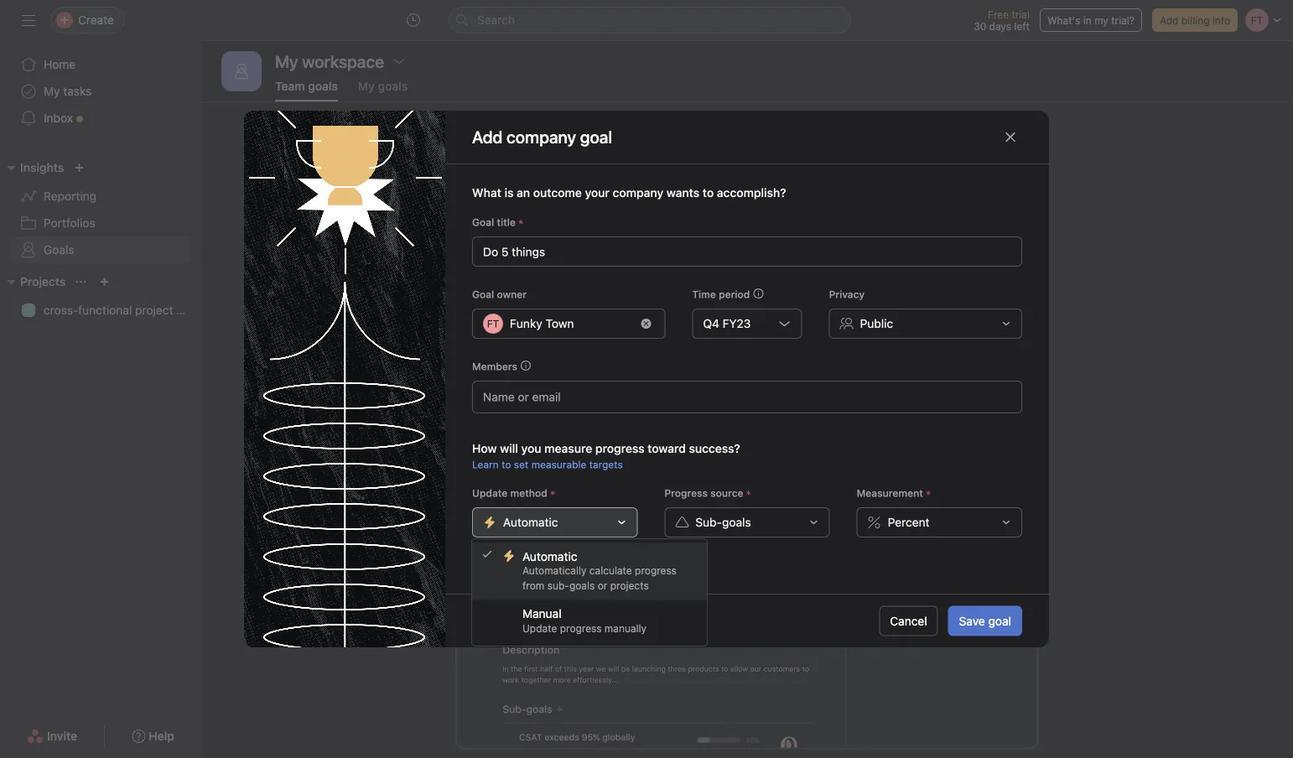 Task type: describe. For each thing, give the bounding box(es) containing it.
progress source
[[664, 487, 743, 499]]

public button
[[829, 309, 1022, 339]]

goals for team goals
[[308, 79, 338, 93]]

projects
[[610, 580, 649, 592]]

members
[[472, 361, 517, 372]]

work
[[881, 225, 910, 241]]

prioritize
[[745, 225, 798, 241]]

inbox
[[44, 111, 73, 125]]

what
[[472, 186, 501, 200]]

manual
[[522, 607, 562, 621]]

fy23
[[723, 317, 751, 330]]

reporting link
[[10, 183, 191, 210]]

progress inside manual update progress manually
[[560, 622, 602, 634]]

percent button
[[857, 507, 1022, 538]]

add billing info button
[[1152, 8, 1238, 32]]

automatically
[[522, 565, 587, 577]]

privacy
[[829, 288, 865, 300]]

town
[[546, 317, 574, 330]]

q4 fy23
[[703, 317, 751, 330]]

sub-goals button
[[664, 507, 830, 538]]

Name or email text field
[[483, 387, 574, 407]]

help
[[675, 225, 701, 241]]

add company goal dialog
[[244, 111, 1049, 647]]

your inside add top-level goals to help teams prioritize and connect work to your organization's objectives.
[[930, 225, 957, 241]]

cancel button
[[879, 606, 938, 636]]

insights
[[20, 161, 64, 174]]

goals link
[[10, 236, 191, 263]]

goals inside add top-level goals to help teams prioritize and connect work to your organization's objectives.
[[623, 225, 656, 241]]

inbox link
[[10, 105, 191, 132]]

how will you measure progress toward success? learn to set measurable targets
[[472, 442, 740, 470]]

add top-level goals to help teams prioritize and connect work to your organization's objectives.
[[538, 225, 957, 261]]

days
[[989, 20, 1011, 32]]

project
[[135, 303, 173, 317]]

wants
[[667, 186, 700, 200]]

period
[[719, 288, 750, 300]]

tasks
[[63, 84, 92, 98]]

add for add top-level goals to help teams prioritize and connect work to your organization's objectives.
[[538, 225, 562, 241]]

measurement
[[857, 487, 923, 499]]

team
[[275, 79, 305, 93]]

team goals
[[275, 79, 338, 93]]

an
[[517, 186, 530, 200]]

calculate
[[589, 565, 632, 577]]

what is an outcome your company wants to accomplish?
[[472, 186, 786, 200]]

save
[[959, 614, 985, 628]]

required image for percent
[[923, 488, 933, 498]]

company
[[613, 186, 663, 200]]

insights button
[[0, 158, 64, 178]]

funky town
[[510, 317, 574, 330]]

goal for goal owner
[[472, 288, 494, 300]]

learn to set measurable targets link
[[472, 459, 623, 470]]

my goals
[[358, 79, 408, 93]]

info
[[1212, 14, 1230, 26]]

add company goal
[[472, 127, 612, 147]]

sub-
[[695, 515, 722, 529]]

automatic automatically calculate progress from sub-goals or projects
[[522, 549, 677, 592]]

2 horizontal spatial to
[[914, 225, 926, 241]]

automatic for automatic
[[503, 515, 558, 529]]

add for add goal
[[723, 298, 745, 312]]

connect
[[828, 225, 878, 241]]

learn
[[472, 459, 499, 470]]

to accomplish?
[[703, 186, 786, 200]]

sub-goals
[[695, 515, 751, 529]]

remove image
[[641, 319, 651, 329]]

update inside manual update progress manually
[[522, 622, 557, 634]]

owner
[[497, 288, 527, 300]]

0 horizontal spatial and
[[643, 184, 677, 208]]

my tasks
[[44, 84, 92, 98]]

goal for save goal
[[988, 614, 1011, 628]]

progress
[[664, 487, 708, 499]]

billing
[[1181, 14, 1210, 26]]

my goals link
[[358, 79, 408, 101]]

home
[[44, 57, 76, 71]]

what's in my trial? button
[[1040, 8, 1142, 32]]

you
[[521, 442, 541, 455]]

goals
[[44, 243, 74, 257]]

hide sidebar image
[[22, 13, 35, 27]]

goal for goal title
[[472, 216, 494, 228]]

measurable
[[531, 459, 586, 470]]

automatic button
[[472, 507, 638, 538]]

public
[[860, 317, 893, 330]]

my
[[1094, 14, 1109, 26]]

home link
[[10, 51, 191, 78]]

search list box
[[449, 7, 851, 34]]

free
[[988, 8, 1009, 20]]

required image for sub-goals
[[743, 488, 753, 498]]

and inside add top-level goals to help teams prioritize and connect work to your organization's objectives.
[[802, 225, 825, 241]]

achieve
[[681, 184, 750, 208]]

manually
[[604, 622, 647, 634]]

cross-
[[44, 303, 78, 317]]

funky
[[510, 317, 542, 330]]

manual update progress manually
[[522, 607, 647, 634]]

free trial 30 days left
[[974, 8, 1030, 32]]

projects button
[[0, 272, 66, 292]]

Enter goal name text field
[[472, 236, 1022, 267]]

required image
[[547, 488, 557, 498]]



Task type: vqa. For each thing, say whether or not it's contained in the screenshot.
Toward Success?
yes



Task type: locate. For each thing, give the bounding box(es) containing it.
add left the billing
[[1160, 14, 1179, 26]]

2 goal from the top
[[472, 288, 494, 300]]

0 vertical spatial goal
[[748, 298, 771, 312]]

required image down the an
[[516, 217, 526, 227]]

goal owner
[[472, 288, 527, 300]]

invite button
[[16, 721, 88, 751]]

projects
[[20, 275, 66, 288]]

1 vertical spatial progress
[[635, 565, 677, 577]]

set and achieve strategic goals
[[609, 184, 885, 208]]

automatic inside the automatic automatically calculate progress from sub-goals or projects
[[522, 549, 577, 563]]

your right work
[[930, 225, 957, 241]]

left
[[1014, 20, 1030, 32]]

0 horizontal spatial update
[[472, 487, 508, 499]]

will
[[500, 442, 518, 455]]

add left top-
[[538, 225, 562, 241]]

save goal
[[959, 614, 1011, 628]]

1 horizontal spatial update
[[522, 622, 557, 634]]

goal up "fy23"
[[748, 298, 771, 312]]

required image up sub-goals dropdown button
[[743, 488, 753, 498]]

0 vertical spatial your
[[585, 186, 610, 200]]

outcome
[[533, 186, 582, 200]]

1 vertical spatial goal
[[988, 614, 1011, 628]]

goals for my goals
[[378, 79, 408, 93]]

progress
[[595, 442, 645, 455], [635, 565, 677, 577], [560, 622, 602, 634]]

goal
[[748, 298, 771, 312], [988, 614, 1011, 628]]

how
[[472, 442, 497, 455]]

in
[[1083, 14, 1092, 26]]

global element
[[0, 41, 201, 142]]

portfolios
[[44, 216, 95, 230]]

add for add company goal
[[472, 127, 503, 147]]

goals inside the automatic automatically calculate progress from sub-goals or projects
[[569, 580, 595, 592]]

q4 fy23 button
[[692, 309, 802, 339]]

and right set
[[643, 184, 677, 208]]

my down my workspace
[[358, 79, 375, 93]]

2 horizontal spatial required image
[[923, 488, 933, 498]]

ft
[[487, 318, 499, 330]]

goal title
[[472, 216, 516, 228]]

1 horizontal spatial goal
[[988, 614, 1011, 628]]

cross-functional project plan
[[44, 303, 199, 317]]

update down "learn"
[[472, 487, 508, 499]]

or
[[598, 580, 607, 592]]

progress down manual
[[560, 622, 602, 634]]

to inside how will you measure progress toward success? learn to set measurable targets
[[502, 459, 511, 470]]

goals inside my goals link
[[378, 79, 408, 93]]

plan
[[176, 303, 199, 317]]

add inside dialog
[[472, 127, 503, 147]]

time
[[692, 288, 716, 300]]

required image
[[516, 217, 526, 227], [743, 488, 753, 498], [923, 488, 933, 498]]

organization's
[[670, 245, 755, 261]]

goal left owner
[[472, 288, 494, 300]]

1 vertical spatial and
[[802, 225, 825, 241]]

what's in my trial?
[[1047, 14, 1135, 26]]

teams
[[704, 225, 742, 241]]

0 vertical spatial goal
[[472, 216, 494, 228]]

level
[[592, 225, 620, 241]]

and up objectives.
[[802, 225, 825, 241]]

objectives.
[[758, 245, 824, 261]]

1 vertical spatial goal
[[472, 288, 494, 300]]

goal for add goal
[[748, 298, 771, 312]]

0 vertical spatial update
[[472, 487, 508, 499]]

automatic for automatic automatically calculate progress from sub-goals or projects
[[522, 549, 577, 563]]

1 horizontal spatial required image
[[743, 488, 753, 498]]

percent
[[888, 515, 930, 529]]

my inside "link"
[[44, 84, 60, 98]]

portfolios link
[[10, 210, 191, 236]]

method
[[510, 487, 547, 499]]

source
[[710, 487, 743, 499]]

search button
[[449, 7, 851, 34]]

1 horizontal spatial my
[[358, 79, 375, 93]]

automatic down method at the bottom left
[[503, 515, 558, 529]]

progress inside how will you measure progress toward success? learn to set measurable targets
[[595, 442, 645, 455]]

projects element
[[0, 267, 201, 327]]

required image up percent dropdown button on the bottom of page
[[923, 488, 933, 498]]

insights element
[[0, 153, 201, 267]]

trial
[[1012, 8, 1030, 20]]

goal inside dialog
[[988, 614, 1011, 628]]

0 horizontal spatial your
[[585, 186, 610, 200]]

time period
[[692, 288, 750, 300]]

progress up targets
[[595, 442, 645, 455]]

your right outcome
[[585, 186, 610, 200]]

my for my goals
[[358, 79, 375, 93]]

add for add billing info
[[1160, 14, 1179, 26]]

to right work
[[914, 225, 926, 241]]

to left help
[[659, 225, 671, 241]]

sub-
[[547, 580, 569, 592]]

invite
[[47, 729, 77, 743]]

your inside add company goal dialog
[[585, 186, 610, 200]]

to
[[659, 225, 671, 241], [914, 225, 926, 241], [502, 459, 511, 470]]

strategic goals
[[754, 184, 885, 208]]

to left the set
[[502, 459, 511, 470]]

goals inside sub-goals dropdown button
[[722, 515, 751, 529]]

1 vertical spatial your
[[930, 225, 957, 241]]

top-
[[566, 225, 592, 241]]

save goal button
[[948, 606, 1022, 636]]

add goal
[[723, 298, 771, 312]]

goals inside team goals link
[[308, 79, 338, 93]]

my
[[358, 79, 375, 93], [44, 84, 60, 98]]

goal left title on the left of page
[[472, 216, 494, 228]]

goal
[[472, 216, 494, 228], [472, 288, 494, 300]]

add inside add top-level goals to help teams prioritize and connect work to your organization's objectives.
[[538, 225, 562, 241]]

my for my tasks
[[44, 84, 60, 98]]

is
[[504, 186, 514, 200]]

measure
[[544, 442, 592, 455]]

your
[[585, 186, 610, 200], [930, 225, 957, 241]]

0 horizontal spatial my
[[44, 84, 60, 98]]

my tasks link
[[10, 78, 191, 105]]

1 goal from the top
[[472, 216, 494, 228]]

set
[[514, 459, 529, 470]]

0 horizontal spatial goal
[[748, 298, 771, 312]]

1 vertical spatial automatic
[[522, 549, 577, 563]]

0 vertical spatial automatic
[[503, 515, 558, 529]]

1 horizontal spatial to
[[659, 225, 671, 241]]

add up "what" on the top of page
[[472, 127, 503, 147]]

0 horizontal spatial to
[[502, 459, 511, 470]]

goals for sub-goals
[[722, 515, 751, 529]]

q4
[[703, 317, 719, 330]]

add up "fy23"
[[723, 298, 745, 312]]

reporting
[[44, 189, 97, 203]]

functional
[[78, 303, 132, 317]]

cross-functional project plan link
[[10, 297, 199, 324]]

company goal
[[507, 127, 612, 147]]

1 horizontal spatial and
[[802, 225, 825, 241]]

update inside add company goal dialog
[[472, 487, 508, 499]]

progress up 'projects'
[[635, 565, 677, 577]]

my left tasks
[[44, 84, 60, 98]]

and
[[643, 184, 677, 208], [802, 225, 825, 241]]

goal right save on the bottom of page
[[988, 614, 1011, 628]]

close this dialog image
[[1004, 130, 1017, 144]]

goals
[[308, 79, 338, 93], [378, 79, 408, 93], [623, 225, 656, 241], [722, 515, 751, 529], [569, 580, 595, 592]]

update
[[472, 487, 508, 499], [522, 622, 557, 634]]

1 vertical spatial update
[[522, 622, 557, 634]]

0 vertical spatial progress
[[595, 442, 645, 455]]

update down manual
[[522, 622, 557, 634]]

automatic
[[503, 515, 558, 529], [522, 549, 577, 563]]

2 vertical spatial progress
[[560, 622, 602, 634]]

0 vertical spatial and
[[643, 184, 677, 208]]

automatic inside dropdown button
[[503, 515, 558, 529]]

add billing info
[[1160, 14, 1230, 26]]

what's
[[1047, 14, 1080, 26]]

1 horizontal spatial your
[[930, 225, 957, 241]]

add goal button
[[712, 290, 782, 320]]

automatic up "automatically"
[[522, 549, 577, 563]]

0 horizontal spatial required image
[[516, 217, 526, 227]]

title
[[497, 216, 516, 228]]

progress inside the automatic automatically calculate progress from sub-goals or projects
[[635, 565, 677, 577]]



